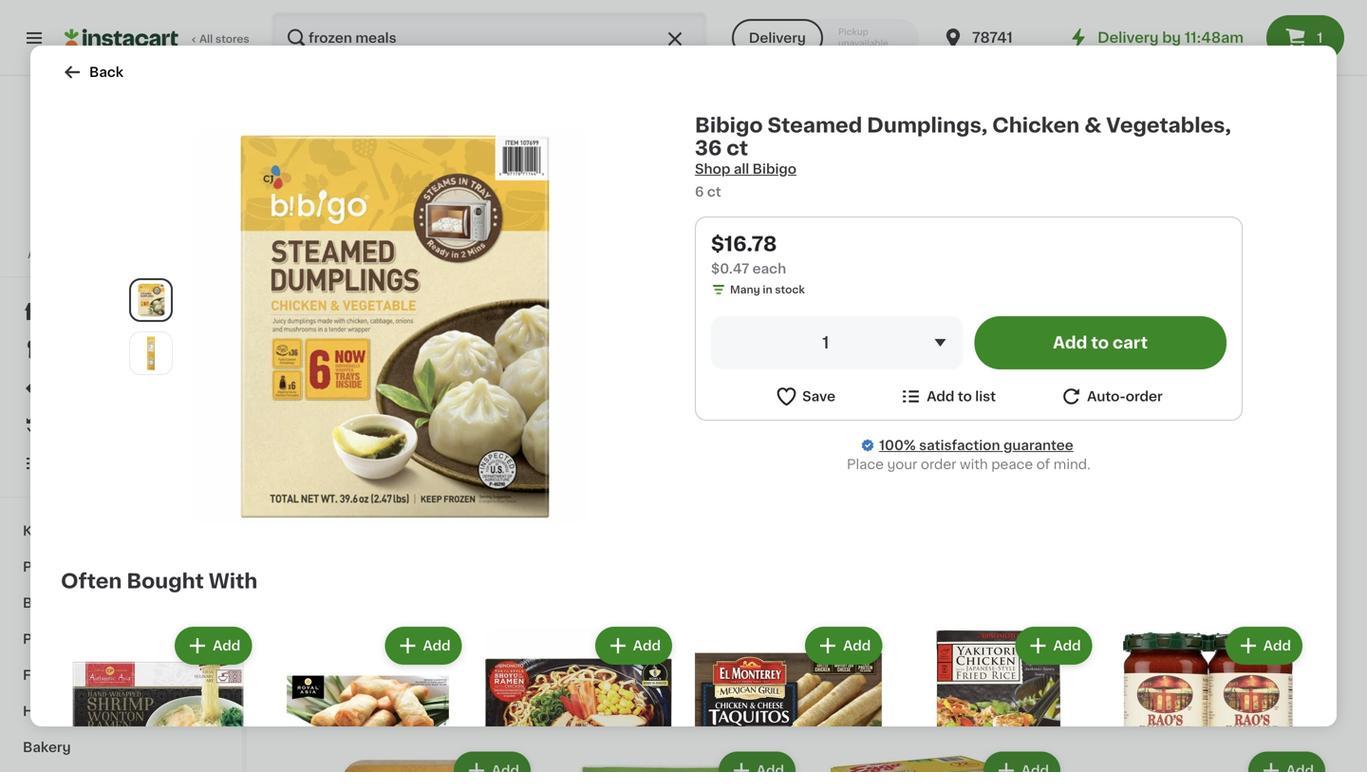 Task type: locate. For each thing, give the bounding box(es) containing it.
bibigo inside bibigo steamed dumplings, chicken & vegetables, 36 ct shop all bibigo 6 ct
[[695, 115, 763, 135]]

$ up youtheory
[[321, 187, 328, 197]]

bibigo down the "16" on the left of page
[[550, 644, 592, 658]]

many in stock
[[531, 267, 606, 278], [726, 267, 800, 278], [730, 284, 805, 295], [336, 304, 411, 314], [304, 701, 379, 711], [569, 701, 644, 711], [1099, 701, 1174, 711]]

chicken
[[993, 115, 1080, 135], [739, 644, 793, 658]]

1 horizontal spatial &
[[1085, 115, 1102, 135]]

0 vertical spatial 8
[[995, 663, 1004, 677]]

0 vertical spatial chicken
[[993, 115, 1080, 135]]

to inside 100% satisfaction guarantee add costco membership to save
[[164, 249, 176, 260]]

list
[[976, 390, 996, 403]]

1 horizontal spatial 89
[[1115, 620, 1130, 631]]

180-
[[775, 230, 805, 243]]

$ inside $ 16 78
[[554, 620, 561, 631]]

of
[[1037, 458, 1051, 471]]

frozen link
[[11, 657, 231, 693]]

★★★★★
[[317, 267, 384, 280], [317, 267, 384, 280]]

$ up high
[[1084, 620, 1091, 631]]

36 inside bibigo steamed dumplings, chicken & vegetables, 36 ct 6 ct
[[646, 663, 663, 677]]

1 horizontal spatial oz
[[1080, 663, 1095, 677]]

signature
[[82, 524, 149, 538], [872, 644, 936, 658]]

36
[[695, 138, 722, 158], [646, 663, 663, 677]]

in down the chicken,
[[337, 701, 346, 711]]

0 horizontal spatial 19
[[826, 619, 848, 639]]

0 horizontal spatial kirkland
[[23, 524, 79, 538]]

youtheory inside $ 27 youtheory ashwagandha 1,000 mg, 180-count 180 ct
[[707, 211, 775, 224]]

0 vertical spatial satisfaction
[[80, 230, 144, 241]]

1 vertical spatial satisfaction
[[919, 439, 1001, 452]]

to inside button
[[1092, 335, 1109, 351]]

youtheory down $ 49 75
[[512, 211, 580, 224]]

$ inside the $ 24 87
[[321, 187, 328, 197]]

0 vertical spatial oz
[[1080, 663, 1095, 677]]

bowls
[[453, 644, 493, 658]]

1 vertical spatial to
[[1092, 335, 1109, 351]]

1 horizontal spatial guarantee
[[1004, 439, 1074, 452]]

49
[[523, 186, 551, 206]]

add to list
[[927, 390, 996, 403]]

1 vertical spatial bibigo
[[550, 644, 592, 658]]

add
[[461, 5, 489, 18], [656, 5, 684, 18], [28, 249, 49, 260], [1053, 335, 1088, 351], [492, 376, 519, 389], [757, 376, 784, 389], [927, 390, 955, 403], [213, 639, 241, 652], [423, 639, 451, 652], [633, 639, 661, 652], [843, 639, 871, 652], [1054, 639, 1081, 652], [1264, 639, 1292, 652]]

1 horizontal spatial vegetables,
[[1107, 115, 1232, 135]]

mg, left 180-
[[747, 230, 772, 243]]

enlarge frozen meals bibigo steamed chicken & veggie dumpling, 6 x 6 ct hero (opens in a new tab) image
[[134, 283, 168, 317]]

19 up high
[[1091, 619, 1113, 639]]

0 vertical spatial 36
[[695, 138, 722, 158]]

tortilla
[[1151, 644, 1196, 658]]

& inside bibigo steamed dumplings, chicken & vegetables, 36 ct 6 ct
[[550, 663, 561, 677]]

2 horizontal spatial to
[[1092, 335, 1109, 351]]

product group containing 27
[[707, 0, 894, 284]]

many down liner on the bottom of page
[[1099, 701, 1129, 711]]

tablets,
[[445, 230, 497, 243]]

add costco membership to save link
[[28, 247, 215, 262]]

0 horizontal spatial 6
[[346, 663, 355, 677]]

1 vertical spatial order
[[921, 458, 957, 471]]

210 left veggie
[[540, 230, 563, 243]]

1 horizontal spatial mg,
[[747, 230, 772, 243]]

many in stock down the chicken,
[[304, 701, 379, 711]]

0 vertical spatial bibigo
[[695, 115, 763, 135]]

satisfaction up place your order with peace of mind.
[[919, 439, 1001, 452]]

$ 16 78
[[554, 619, 598, 639]]

$ for high liner tortilla crusted tilapia, 32 oz
[[1084, 620, 1091, 631]]

2 $ 19 89 from the left
[[1084, 619, 1130, 639]]

0 horizontal spatial dumplings,
[[660, 644, 735, 658]]

to left cart
[[1092, 335, 1109, 351]]

& for bibigo steamed dumplings, chicken & vegetables, 36 ct shop all bibigo 6 ct
[[1085, 115, 1102, 135]]

1 vertical spatial 390
[[317, 285, 339, 295]]

0 horizontal spatial &
[[550, 663, 561, 677]]

2 mg, from the left
[[747, 230, 772, 243]]

delivery inside "button"
[[749, 31, 806, 45]]

order
[[1126, 390, 1163, 403], [921, 458, 957, 471]]

180
[[707, 248, 726, 259]]

instacart logo image
[[65, 27, 179, 49]]

1 vertical spatial signature
[[872, 644, 936, 658]]

1 vertical spatial 6
[[346, 663, 355, 677]]

to for add to list
[[958, 390, 972, 403]]

2 youtheory from the left
[[707, 211, 775, 224]]

1 horizontal spatial 100%
[[880, 439, 916, 452]]

0 horizontal spatial order
[[921, 458, 957, 471]]

back button
[[61, 61, 124, 84]]

1 vertical spatial 210
[[512, 248, 531, 259]]

satisfaction
[[80, 230, 144, 241], [919, 439, 1001, 452]]

0 horizontal spatial signature
[[82, 524, 149, 538]]

1 vertical spatial 36
[[646, 663, 663, 677]]

6 inside ajinomoto shoyu ramen bowls with chicken, 6 ct 56.7 oz
[[346, 663, 355, 677]]

8 down sandwich
[[815, 682, 822, 692]]

100% up your
[[880, 439, 916, 452]]

0 vertical spatial steamed
[[768, 115, 863, 135]]

& for bibigo steamed dumplings, chicken & vegetables, 36 ct 6 ct
[[550, 663, 561, 677]]

1 horizontal spatial delivery
[[1098, 31, 1159, 45]]

1 vertical spatial 8
[[815, 682, 822, 692]]

0 horizontal spatial 36
[[646, 663, 663, 677]]

2 390 from the top
[[317, 285, 339, 295]]

stock down bibigo steamed dumplings, chicken & vegetables, 36 ct 6 ct
[[614, 701, 644, 711]]

210 down 49
[[512, 248, 531, 259]]

ct
[[727, 138, 748, 158], [707, 185, 721, 198], [533, 248, 544, 259], [728, 248, 739, 259], [347, 249, 361, 262], [341, 285, 352, 295], [359, 663, 372, 677], [667, 663, 681, 677], [1007, 663, 1021, 677], [560, 682, 571, 692], [825, 682, 836, 692]]

0 vertical spatial vegetables,
[[1107, 115, 1232, 135]]

8 down the breakfast
[[995, 663, 1004, 677]]

$ 19 89 for high liner tortilla crusted tilapia, 32 oz
[[1084, 619, 1130, 639]]

dumplings, inside bibigo steamed dumplings, chicken & vegetables, 36 ct shop all bibigo 6 ct
[[867, 115, 988, 135]]

guarantee up of
[[1004, 439, 1074, 452]]

to left save
[[164, 249, 176, 260]]

0 vertical spatial 6
[[695, 185, 704, 198]]

$ 19 89
[[819, 619, 865, 639], [1084, 619, 1130, 639]]

vegetables, inside bibigo steamed dumplings, chicken & vegetables, 36 ct 6 ct
[[564, 663, 643, 677]]

36 inside bibigo steamed dumplings, chicken & vegetables, 36 ct shop all bibigo 6 ct
[[695, 138, 722, 158]]

89
[[850, 620, 865, 631], [1115, 620, 1130, 631]]

with right bowls
[[496, 644, 524, 658]]

0 horizontal spatial satisfaction
[[80, 230, 144, 241]]

1 horizontal spatial signature
[[872, 644, 936, 658]]

signature inside kirkland signature breakfast sandwich spiral croissant, 8 ct 8 ct
[[872, 644, 936, 658]]

0 horizontal spatial 89
[[850, 620, 865, 631]]

100% inside 100% satisfaction guarantee add costco membership to save
[[49, 230, 77, 241]]

steamed inside bibigo steamed dumplings, chicken & vegetables, 36 ct shop all bibigo 6 ct
[[768, 115, 863, 135]]

vegetables, down 78
[[564, 663, 643, 677]]

6 inside bibigo steamed dumplings, chicken & vegetables, 36 ct 6 ct
[[550, 682, 557, 692]]

product group
[[317, 0, 504, 321], [512, 0, 699, 284], [707, 0, 894, 284], [285, 359, 535, 718], [550, 359, 800, 718], [815, 359, 1065, 695], [61, 623, 256, 772], [271, 623, 466, 772], [481, 623, 676, 772], [691, 623, 886, 772], [902, 623, 1097, 772], [1112, 623, 1307, 772], [285, 748, 535, 772], [550, 748, 800, 772], [815, 748, 1065, 772], [1080, 748, 1330, 772]]

0 horizontal spatial 1
[[823, 335, 829, 351]]

1 button
[[1267, 15, 1345, 61]]

0 horizontal spatial $ 19 89
[[819, 619, 865, 639]]

cart
[[1113, 335, 1148, 351]]

0 vertical spatial 1
[[1318, 31, 1323, 45]]

0 vertical spatial 100%
[[49, 230, 77, 241]]

in down each at the top of page
[[763, 284, 773, 295]]

with down 100% satisfaction guarantee
[[960, 458, 988, 471]]

1 horizontal spatial bibigo
[[695, 115, 763, 135]]

0 horizontal spatial guarantee
[[146, 230, 201, 241]]

order down cart
[[1126, 390, 1163, 403]]

guarantee for 100% satisfaction guarantee
[[1004, 439, 1074, 452]]

$ left 78
[[554, 620, 561, 631]]

1 horizontal spatial 19
[[1091, 619, 1113, 639]]

add to cart button
[[975, 316, 1227, 369]]

$ inside $ 49 75
[[516, 187, 523, 197]]

delivery by 11:48am
[[1098, 31, 1244, 45]]

$ left 75
[[516, 187, 523, 197]]

0 horizontal spatial mg,
[[512, 230, 537, 243]]

1 vertical spatial chicken
[[739, 644, 793, 658]]

19 for kirkland signature breakfast sandwich spiral croissant, 8 ct
[[826, 619, 848, 639]]

$ 27 youtheory ashwagandha 1,000 mg, 180-count 180 ct
[[707, 186, 872, 259]]

kirkland up produce
[[23, 524, 79, 538]]

bibigo inside bibigo steamed dumplings, chicken & vegetables, 36 ct 6 ct
[[550, 644, 592, 658]]

$22.38 element
[[285, 617, 535, 642]]

to inside 'button'
[[958, 390, 972, 403]]

order inside button
[[1126, 390, 1163, 403]]

guarantee up save
[[146, 230, 201, 241]]

$ 49 75
[[516, 186, 566, 206]]

kirkland inside kirkland signature breakfast sandwich spiral croissant, 8 ct 8 ct
[[815, 644, 869, 658]]

100% for 100% satisfaction guarantee add costco membership to save
[[49, 230, 77, 241]]

satisfaction for 100% satisfaction guarantee add costco membership to save
[[80, 230, 144, 241]]

87
[[357, 187, 370, 197]]

1 horizontal spatial $ 19 89
[[1084, 619, 1130, 639]]

ajinomoto
[[285, 644, 353, 658]]

1 horizontal spatial kirkland
[[815, 644, 869, 658]]

1 youtheory from the left
[[512, 211, 580, 224]]

2 19 from the left
[[1091, 619, 1113, 639]]

oz down the chicken,
[[310, 682, 322, 692]]

2 89 from the left
[[1115, 620, 1130, 631]]

1 horizontal spatial 8
[[995, 663, 1004, 677]]

oz down high
[[1080, 663, 1095, 677]]

1 vertical spatial with
[[496, 644, 524, 658]]

stock
[[576, 267, 606, 278], [770, 267, 800, 278], [775, 284, 805, 295], [381, 304, 411, 314], [349, 701, 379, 711], [614, 701, 644, 711], [1144, 701, 1174, 711]]

stores
[[216, 34, 249, 44]]

vegetables, down delivery by 11:48am
[[1107, 115, 1232, 135]]

1 horizontal spatial dumplings,
[[867, 115, 988, 135]]

vegetables, inside bibigo steamed dumplings, chicken & vegetables, 36 ct shop all bibigo 6 ct
[[1107, 115, 1232, 135]]

$ 19 89 up high
[[1084, 619, 1130, 639]]

2 horizontal spatial 6
[[695, 185, 704, 198]]

in right $0.47
[[758, 267, 768, 278]]

36 for bibigo steamed dumplings, chicken & vegetables, 36 ct shop all bibigo 6 ct
[[695, 138, 722, 158]]

& inside bibigo steamed dumplings, chicken & vegetables, 36 ct shop all bibigo 6 ct
[[1085, 115, 1102, 135]]

ramen
[[402, 644, 449, 658]]

all stores link
[[65, 11, 251, 65]]

11:48am
[[1185, 31, 1244, 45]]

each
[[753, 262, 787, 275]]

2 vertical spatial 6
[[550, 682, 557, 692]]

signature up produce link
[[82, 524, 149, 538]]

kirkland
[[23, 524, 79, 538], [815, 644, 869, 658]]

0 horizontal spatial 100%
[[49, 230, 77, 241]]

6 inside bibigo steamed dumplings, chicken & vegetables, 36 ct shop all bibigo 6 ct
[[695, 185, 704, 198]]

$ 19 89 up sandwich
[[819, 619, 865, 639]]

1 horizontal spatial to
[[958, 390, 972, 403]]

shoyu
[[357, 644, 399, 658]]

$ 19 89 for kirkland signature breakfast sandwich spiral croissant, 8 ct
[[819, 619, 865, 639]]

pantry
[[23, 633, 68, 646]]

many
[[531, 267, 561, 278], [726, 267, 756, 278], [730, 284, 760, 295], [336, 304, 366, 314], [304, 701, 334, 711], [569, 701, 599, 711], [1099, 701, 1129, 711]]

0 horizontal spatial bibigo
[[550, 644, 592, 658]]

1 $ 19 89 from the left
[[819, 619, 865, 639]]

vegetables,
[[1107, 115, 1232, 135], [564, 663, 643, 677]]

$16.78
[[711, 234, 777, 254]]

1 vertical spatial vegetables,
[[564, 663, 643, 677]]

guarantee for 100% satisfaction guarantee add costco membership to save
[[146, 230, 201, 241]]

1 horizontal spatial order
[[1126, 390, 1163, 403]]

1 horizontal spatial with
[[960, 458, 988, 471]]

add inside 'button'
[[927, 390, 955, 403]]

1 vertical spatial kirkland
[[815, 644, 869, 658]]

kirkland up sandwich
[[815, 644, 869, 658]]

1 vertical spatial &
[[550, 663, 561, 677]]

1 vertical spatial 1
[[823, 335, 829, 351]]

89 up liner on the bottom of page
[[1115, 620, 1130, 631]]

$ down shop
[[710, 187, 717, 197]]

None search field
[[272, 11, 707, 65]]

1 horizontal spatial satisfaction
[[919, 439, 1001, 452]]

bibigo up all
[[695, 115, 763, 135]]

steamed inside bibigo steamed dumplings, chicken & vegetables, 36 ct 6 ct
[[596, 644, 656, 658]]

0 vertical spatial 210
[[540, 230, 563, 243]]

0 vertical spatial order
[[1126, 390, 1163, 403]]

$ for youtheory turmeric 2250 mg, 210 veggie caps
[[516, 187, 523, 197]]

1 inside button
[[1318, 31, 1323, 45]]

youtheory inside youtheory turmeric 2250 mg, 210 veggie caps 210 ct
[[512, 211, 580, 224]]

0 vertical spatial signature
[[82, 524, 149, 538]]

dumplings, for bibigo steamed dumplings, chicken & vegetables, 36 ct 6 ct
[[660, 644, 735, 658]]

add to list button
[[900, 385, 996, 408]]

1 horizontal spatial 36
[[695, 138, 722, 158]]

to for add to cart
[[1092, 335, 1109, 351]]

0 horizontal spatial with
[[496, 644, 524, 658]]

youtheory
[[512, 211, 580, 224], [707, 211, 775, 224]]

dumplings, inside bibigo steamed dumplings, chicken & vegetables, 36 ct 6 ct
[[660, 644, 735, 658]]

100% up costco
[[49, 230, 77, 241]]

1 vertical spatial steamed
[[596, 644, 656, 658]]

mg, down 49
[[512, 230, 537, 243]]

210
[[540, 230, 563, 243], [512, 248, 531, 259]]

place
[[847, 458, 884, 471]]

oz inside ajinomoto shoyu ramen bowls with chicken, 6 ct 56.7 oz
[[310, 682, 322, 692]]

0 horizontal spatial youtheory
[[512, 211, 580, 224]]

$16.78 $0.47 each
[[711, 234, 787, 275]]

guarantee inside 100% satisfaction guarantee add costco membership to save
[[146, 230, 201, 241]]

0 horizontal spatial 8
[[815, 682, 822, 692]]

chicken inside bibigo steamed dumplings, chicken & vegetables, 36 ct shop all bibigo 6 ct
[[993, 115, 1080, 135]]

0 vertical spatial guarantee
[[146, 230, 201, 241]]

many in stock down 390 ct
[[336, 304, 411, 314]]

youtheory down 27
[[707, 211, 775, 224]]

save
[[803, 390, 836, 403]]

with inside ajinomoto shoyu ramen bowls with chicken, 6 ct 56.7 oz
[[496, 644, 524, 658]]

1 horizontal spatial 1
[[1318, 31, 1323, 45]]

0 horizontal spatial delivery
[[749, 31, 806, 45]]

shop
[[695, 162, 731, 176]]

6 down $ 16 78
[[550, 682, 557, 692]]

guarantee
[[146, 230, 201, 241], [1004, 439, 1074, 452]]

$ up sandwich
[[819, 620, 826, 631]]

1 390 from the top
[[317, 249, 344, 262]]

order right your
[[921, 458, 957, 471]]

6 right the chicken,
[[346, 663, 355, 677]]

6 down shop
[[695, 185, 704, 198]]

0 vertical spatial 390
[[317, 249, 344, 262]]

signature up spiral
[[872, 644, 936, 658]]

0 horizontal spatial oz
[[310, 682, 322, 692]]

1 horizontal spatial steamed
[[768, 115, 863, 135]]

to left list
[[958, 390, 972, 403]]

add inside 100% satisfaction guarantee add costco membership to save
[[28, 249, 49, 260]]

satisfaction inside 100% satisfaction guarantee add costco membership to save
[[80, 230, 144, 241]]

89 up sandwich
[[850, 620, 865, 631]]

stock down ajinomoto shoyu ramen bowls with chicken, 6 ct 56.7 oz
[[349, 701, 379, 711]]

delivery
[[1098, 31, 1159, 45], [749, 31, 806, 45]]

1 horizontal spatial 210
[[540, 230, 563, 243]]

your
[[888, 458, 918, 471]]

mg, inside $ 27 youtheory ashwagandha 1,000 mg, 180-count 180 ct
[[747, 230, 772, 243]]

0 horizontal spatial vegetables,
[[564, 663, 643, 677]]

stock down 180-
[[770, 267, 800, 278]]

89 for high liner tortilla crusted tilapia, 32 oz
[[1115, 620, 1130, 631]]

bibigo for bibigo steamed dumplings, chicken & vegetables, 36 ct 6 ct
[[550, 644, 592, 658]]

0 vertical spatial dumplings,
[[867, 115, 988, 135]]

1 horizontal spatial chicken
[[993, 115, 1080, 135]]

1 89 from the left
[[850, 620, 865, 631]]

0 vertical spatial &
[[1085, 115, 1102, 135]]

in
[[564, 267, 573, 278], [758, 267, 768, 278], [763, 284, 773, 295], [369, 304, 379, 314], [337, 701, 346, 711], [601, 701, 611, 711], [1131, 701, 1141, 711]]

0 horizontal spatial chicken
[[739, 644, 793, 658]]

1 19 from the left
[[826, 619, 848, 639]]

kirkland signature
[[23, 524, 149, 538]]

stock down veggie
[[576, 267, 606, 278]]

0 horizontal spatial to
[[164, 249, 176, 260]]

1 vertical spatial 100%
[[880, 439, 916, 452]]

with
[[209, 571, 258, 591]]

steamed up bibigo
[[768, 115, 863, 135]]

1 horizontal spatial youtheory
[[707, 211, 775, 224]]

1 vertical spatial guarantee
[[1004, 439, 1074, 452]]

1 horizontal spatial 6
[[550, 682, 557, 692]]

bibigo
[[753, 162, 797, 176]]

8
[[995, 663, 1004, 677], [815, 682, 822, 692]]

1 vertical spatial dumplings,
[[660, 644, 735, 658]]

1 vertical spatial oz
[[310, 682, 322, 692]]

2250
[[646, 211, 680, 224]]

in down veggie
[[564, 267, 573, 278]]

ct inside ajinomoto shoyu ramen bowls with chicken, 6 ct 56.7 oz
[[359, 663, 372, 677]]

19 up sandwich
[[826, 619, 848, 639]]

with
[[960, 458, 988, 471], [496, 644, 524, 658]]

1 inside field
[[823, 335, 829, 351]]

satisfaction up 'add costco membership to save' 'link'
[[80, 230, 144, 241]]

0 vertical spatial to
[[164, 249, 176, 260]]

1 mg, from the left
[[512, 230, 537, 243]]

steamed
[[768, 115, 863, 135], [596, 644, 656, 658]]

kirkland for kirkland signature
[[23, 524, 79, 538]]

signature for kirkland signature
[[82, 524, 149, 538]]

$ for youtheory collagen advanced formula tablets, 390 ct
[[321, 187, 328, 197]]

chicken inside bibigo steamed dumplings, chicken & vegetables, 36 ct 6 ct
[[739, 644, 793, 658]]

steamed down 78
[[596, 644, 656, 658]]

to
[[164, 249, 176, 260], [1092, 335, 1109, 351], [958, 390, 972, 403]]

bibigo for bibigo steamed dumplings, chicken & vegetables, 36 ct shop all bibigo 6 ct
[[695, 115, 763, 135]]

ajinomoto shoyu ramen bowls with chicken, 6 ct 56.7 oz
[[285, 644, 524, 692]]

0 vertical spatial kirkland
[[23, 524, 79, 538]]

0 horizontal spatial steamed
[[596, 644, 656, 658]]

2 vertical spatial to
[[958, 390, 972, 403]]

6
[[695, 185, 704, 198], [346, 663, 355, 677], [550, 682, 557, 692]]



Task type: describe. For each thing, give the bounding box(es) containing it.
place your order with peace of mind.
[[847, 458, 1091, 471]]

100% for 100% satisfaction guarantee
[[880, 439, 916, 452]]

24
[[328, 186, 355, 206]]

ct inside youtheory turmeric 2250 mg, 210 veggie caps 210 ct
[[533, 248, 544, 259]]

produce
[[23, 560, 81, 574]]

frozen meals bibigo steamed chicken & veggie dumpling, 6 x 6 ct hero image
[[193, 129, 588, 524]]

tilapia,
[[1256, 644, 1303, 658]]

liner
[[1114, 644, 1148, 658]]

0 horizontal spatial 210
[[512, 248, 531, 259]]

household link
[[11, 693, 231, 729]]

in down liner on the bottom of page
[[1131, 701, 1141, 711]]

many in stock down liner on the bottom of page
[[1099, 701, 1174, 711]]

mg, inside youtheory turmeric 2250 mg, 210 veggie caps 210 ct
[[512, 230, 537, 243]]

all
[[199, 34, 213, 44]]

chicken,
[[285, 663, 343, 677]]

product group containing 24
[[317, 0, 504, 321]]

signature for kirkland signature breakfast sandwich spiral croissant, 8 ct 8 ct
[[872, 644, 936, 658]]

satisfaction for 100% satisfaction guarantee
[[919, 439, 1001, 452]]

croissant,
[[924, 663, 991, 677]]

vegetables, for bibigo steamed dumplings, chicken & vegetables, 36 ct shop all bibigo 6 ct
[[1107, 115, 1232, 135]]

56.7
[[285, 682, 307, 692]]

many in stock down the $16.78
[[726, 267, 800, 278]]

product group containing 49
[[512, 0, 699, 284]]

turmeric
[[584, 211, 643, 224]]

100% satisfaction guarantee
[[880, 439, 1074, 452]]

ct inside "youtheory collagen advanced formula tablets, 390 ct"
[[347, 249, 361, 262]]

all stores
[[199, 34, 249, 44]]

dumplings, for bibigo steamed dumplings, chicken & vegetables, 36 ct shop all bibigo 6 ct
[[867, 115, 988, 135]]

vegetables, for bibigo steamed dumplings, chicken & vegetables, 36 ct 6 ct
[[564, 663, 643, 677]]

youtheory
[[317, 211, 386, 224]]

many in stock down each at the top of page
[[730, 284, 805, 295]]

delivery by 11:48am link
[[1068, 27, 1244, 49]]

1 field
[[711, 316, 963, 369]]

(199)
[[387, 270, 414, 280]]

kirkland for kirkland signature breakfast sandwich spiral croissant, 8 ct 8 ct
[[815, 644, 869, 658]]

in down advanced at the top
[[369, 304, 379, 314]]

spiral
[[883, 663, 920, 677]]

high
[[1080, 644, 1111, 658]]

sandwich
[[815, 663, 880, 677]]

formula
[[388, 230, 442, 243]]

steamed for bibigo steamed dumplings, chicken & vegetables, 36 ct shop all bibigo 6 ct
[[768, 115, 863, 135]]

delivery button
[[732, 19, 823, 57]]

$ inside $ 27 youtheory ashwagandha 1,000 mg, 180-count 180 ct
[[710, 187, 717, 197]]

27
[[717, 186, 742, 206]]

78
[[585, 620, 598, 631]]

$0.47
[[711, 262, 750, 275]]

household
[[23, 705, 97, 718]]

many down 390 ct
[[336, 304, 366, 314]]

in down bibigo steamed dumplings, chicken & vegetables, 36 ct 6 ct
[[601, 701, 611, 711]]

bibigo steamed dumplings, chicken & vegetables, 36 ct 6 ct
[[550, 644, 793, 692]]

36 for bibigo steamed dumplings, chicken & vegetables, 36 ct 6 ct
[[646, 663, 663, 677]]

bibigo steamed dumplings, chicken & vegetables, 36 ct shop all bibigo 6 ct
[[695, 115, 1232, 198]]

high liner tortilla crusted tilapia, 32 oz
[[1080, 644, 1323, 677]]

auto-
[[1088, 390, 1126, 403]]

delivery for delivery
[[749, 31, 806, 45]]

breakfast
[[939, 644, 1003, 658]]

bought
[[127, 571, 204, 591]]

save
[[178, 249, 203, 260]]

beverages link
[[11, 585, 231, 621]]

auto-order button
[[1060, 385, 1163, 408]]

all
[[734, 162, 750, 176]]

veggie
[[567, 230, 613, 243]]

mind.
[[1054, 458, 1091, 471]]

many down $ 16 78
[[569, 701, 599, 711]]

frozen
[[23, 669, 69, 682]]

chicken for bibigo steamed dumplings, chicken & vegetables, 36 ct shop all bibigo 6 ct
[[993, 115, 1080, 135]]

oz inside high liner tortilla crusted tilapia, 32 oz
[[1080, 663, 1095, 677]]

many down the 56.7
[[304, 701, 334, 711]]

beverages
[[23, 596, 96, 610]]

75
[[552, 187, 566, 197]]

89 for kirkland signature breakfast sandwich spiral croissant, 8 ct
[[850, 620, 865, 631]]

produce link
[[11, 549, 231, 585]]

costco
[[52, 249, 91, 260]]

32
[[1306, 644, 1323, 658]]

ashwagandha
[[778, 211, 872, 224]]

390 ct
[[317, 285, 352, 295]]

stock down each at the top of page
[[775, 284, 805, 295]]

chicken for bibigo steamed dumplings, chicken & vegetables, 36 ct 6 ct
[[739, 644, 793, 658]]

crusted
[[1199, 644, 1253, 658]]

advanced
[[317, 230, 384, 243]]

enlarge frozen meals bibigo steamed chicken & veggie dumpling, 6 x 6 ct unknown (opens in a new tab) image
[[134, 336, 168, 370]]

$ for bibigo steamed dumplings, chicken & vegetables, 36 ct
[[554, 620, 561, 631]]

costco logo image
[[79, 99, 163, 182]]

ct inside $ 27 youtheory ashwagandha 1,000 mg, 180-count 180 ct
[[728, 248, 739, 259]]

auto-order
[[1088, 390, 1163, 403]]

bakery link
[[11, 729, 231, 765]]

add inside button
[[1053, 335, 1088, 351]]

product group containing 16
[[550, 359, 800, 718]]

product group containing 19
[[815, 359, 1065, 695]]

390 inside "youtheory collagen advanced formula tablets, 390 ct"
[[317, 249, 344, 262]]

youtheory collagen advanced formula tablets, 390 ct
[[317, 211, 497, 262]]

kirkland signature breakfast sandwich spiral croissant, 8 ct 8 ct
[[815, 644, 1021, 692]]

delivery for delivery by 11:48am
[[1098, 31, 1159, 45]]

often
[[61, 571, 122, 591]]

many down the $16.78
[[726, 267, 756, 278]]

19 for high liner tortilla crusted tilapia, 32 oz
[[1091, 619, 1113, 639]]

0 vertical spatial with
[[960, 458, 988, 471]]

peace
[[992, 458, 1033, 471]]

many in stock down bibigo steamed dumplings, chicken & vegetables, 36 ct 6 ct
[[569, 701, 644, 711]]

stock down (199)
[[381, 304, 411, 314]]

stock down tortilla
[[1144, 701, 1174, 711]]

kirkland signature link
[[11, 513, 231, 549]]

many down youtheory turmeric 2250 mg, 210 veggie caps 210 ct
[[531, 267, 561, 278]]

pantry link
[[11, 621, 231, 657]]

steamed for bibigo steamed dumplings, chicken & vegetables, 36 ct 6 ct
[[596, 644, 656, 658]]

78741 button
[[942, 11, 1056, 65]]

collagen
[[390, 211, 449, 224]]

count
[[805, 230, 844, 243]]

1,000
[[707, 230, 743, 243]]

service type group
[[732, 19, 919, 57]]

youtheory turmeric 2250 mg, 210 veggie caps 210 ct
[[512, 211, 680, 259]]

many in stock down veggie
[[531, 267, 606, 278]]

$ for kirkland signature breakfast sandwich spiral croissant, 8 ct
[[819, 620, 826, 631]]

many down $0.47
[[730, 284, 760, 295]]

16
[[561, 619, 583, 639]]

add to cart
[[1053, 335, 1148, 351]]

100% satisfaction guarantee button
[[30, 224, 213, 243]]

100% satisfaction guarantee add costco membership to save
[[28, 230, 203, 260]]

by
[[1163, 31, 1181, 45]]

often bought with
[[61, 571, 258, 591]]

back
[[89, 66, 124, 79]]

$ 24 87
[[321, 186, 370, 206]]



Task type: vqa. For each thing, say whether or not it's contained in the screenshot.
+ at bottom left
no



